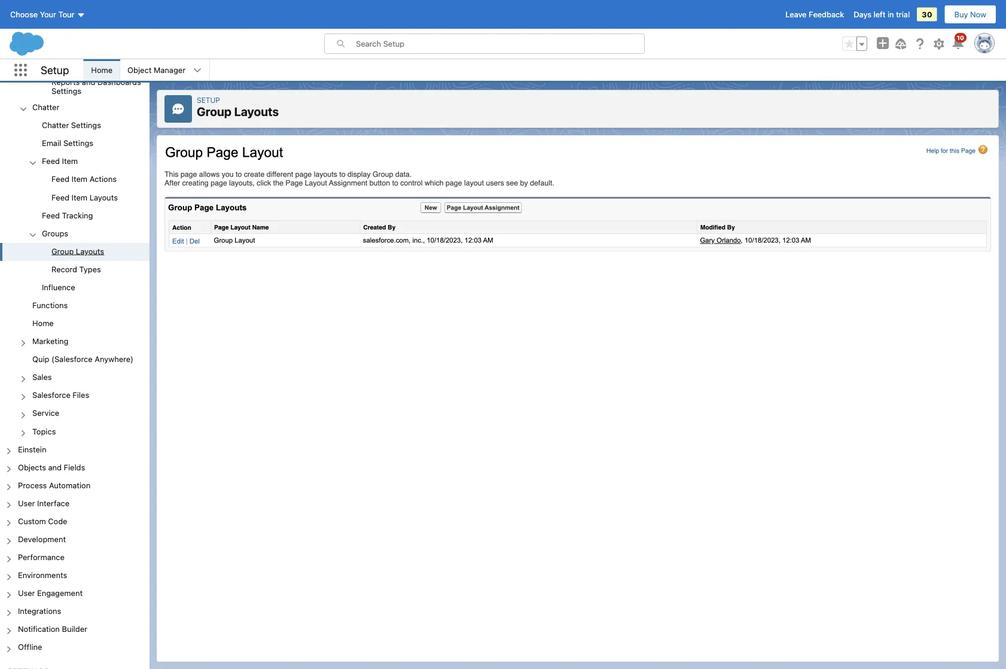 Task type: vqa. For each thing, say whether or not it's contained in the screenshot.
and related to Objects
yes



Task type: describe. For each thing, give the bounding box(es) containing it.
your
[[40, 10, 56, 19]]

dashboards
[[98, 77, 141, 86]]

fields
[[64, 463, 85, 472]]

offline
[[18, 643, 42, 652]]

process
[[18, 481, 47, 490]]

30
[[923, 10, 933, 19]]

0 horizontal spatial home link
[[32, 319, 54, 330]]

0 vertical spatial home link
[[84, 59, 120, 81]]

feed for feed item layouts
[[51, 193, 69, 202]]

object manager link
[[120, 59, 193, 81]]

influence link
[[42, 283, 75, 293]]

object
[[128, 66, 152, 75]]

notification builder link
[[18, 625, 87, 636]]

performance
[[18, 553, 65, 562]]

feed tracking link
[[42, 211, 93, 221]]

record types link
[[51, 265, 101, 275]]

offline link
[[18, 643, 42, 654]]

email settings link
[[42, 139, 93, 149]]

feed for feed item
[[42, 157, 60, 166]]

record
[[51, 265, 77, 274]]

groups link
[[42, 229, 68, 239]]

chatter link
[[32, 103, 59, 113]]

feed for feed item actions
[[51, 175, 69, 184]]

choose
[[10, 10, 38, 19]]

group layouts
[[51, 247, 104, 256]]

marketing link
[[32, 337, 68, 348]]

user interface link
[[18, 499, 70, 510]]

feed item layouts link
[[51, 193, 118, 203]]

group layouts link
[[51, 247, 104, 257]]

builder
[[62, 625, 87, 634]]

buy now button
[[945, 5, 997, 24]]

10
[[958, 34, 965, 41]]

user for user engagement
[[18, 589, 35, 598]]

feed item actions
[[51, 175, 117, 184]]

functions link
[[32, 301, 68, 311]]

email settings
[[42, 139, 93, 148]]

in
[[888, 10, 895, 19]]

user for user interface
[[18, 499, 35, 508]]

setup for setup
[[41, 64, 69, 76]]

choose your tour button
[[10, 5, 86, 24]]

feed for feed tracking
[[42, 211, 60, 220]]

layouts for item
[[90, 193, 118, 202]]

integrations
[[18, 607, 61, 616]]

feed item actions link
[[51, 175, 117, 185]]

tracking
[[62, 211, 93, 220]]

development link
[[18, 535, 66, 546]]

settings for email
[[63, 139, 93, 148]]

reports and dashboards settings link
[[51, 77, 150, 95]]

layouts inside tree item
[[76, 247, 104, 256]]

manager
[[154, 66, 186, 75]]

anywhere)
[[95, 355, 134, 364]]

code
[[48, 517, 67, 526]]

custom code link
[[18, 517, 67, 528]]

topics
[[32, 427, 56, 436]]

chatter for chatter settings
[[42, 121, 69, 130]]

buy
[[955, 10, 969, 19]]

marketing
[[32, 337, 68, 346]]

leave feedback
[[786, 10, 845, 19]]

left
[[874, 10, 886, 19]]

chatter tree item
[[0, 99, 150, 297]]

(salesforce
[[52, 355, 93, 364]]

service
[[32, 409, 59, 418]]

actions
[[90, 175, 117, 184]]

item for actions
[[72, 175, 87, 184]]

environments
[[18, 571, 67, 580]]

einstein
[[18, 445, 46, 454]]

groups
[[42, 229, 68, 238]]

reports and dashboards settings
[[51, 77, 141, 95]]

process automation link
[[18, 481, 91, 492]]

10 button
[[952, 33, 967, 51]]

feed item
[[42, 157, 78, 166]]

and for reports
[[82, 77, 95, 86]]

service link
[[32, 409, 59, 420]]

setup link
[[197, 96, 220, 104]]

object manager
[[128, 66, 186, 75]]

setup for setup group layouts
[[197, 96, 220, 104]]

feed item tree item
[[0, 153, 150, 207]]

objects
[[18, 463, 46, 472]]

group for groups
[[0, 243, 150, 279]]

layouts for group
[[234, 104, 279, 119]]

0 vertical spatial item
[[62, 157, 78, 166]]

user engagement
[[18, 589, 83, 598]]

topics link
[[32, 427, 56, 438]]

feedback
[[809, 10, 845, 19]]



Task type: locate. For each thing, give the bounding box(es) containing it.
chatter settings
[[42, 121, 101, 130]]

custom code
[[18, 517, 67, 526]]

types
[[79, 265, 101, 274]]

home link left object on the top left of page
[[84, 59, 120, 81]]

trial
[[897, 10, 911, 19]]

group down setup link
[[197, 104, 232, 119]]

settings up 'chatter' link
[[51, 86, 81, 95]]

user engagement link
[[18, 589, 83, 600]]

performance link
[[18, 553, 65, 564]]

group for chatter
[[0, 117, 150, 297]]

settings down chatter settings link
[[63, 139, 93, 148]]

files
[[73, 391, 89, 400]]

influence
[[42, 283, 75, 292]]

group inside setup group layouts
[[197, 104, 232, 119]]

group containing chatter settings
[[0, 117, 150, 297]]

1 vertical spatial group
[[51, 247, 74, 256]]

user interface
[[18, 499, 70, 508]]

quip (salesforce anywhere)
[[32, 355, 134, 364]]

item down email settings link
[[62, 157, 78, 166]]

0 vertical spatial user
[[18, 499, 35, 508]]

feed down email
[[42, 157, 60, 166]]

days
[[854, 10, 872, 19]]

1 vertical spatial user
[[18, 589, 35, 598]]

chatter up chatter settings
[[32, 103, 59, 112]]

feed item link
[[42, 157, 78, 167]]

setup group layouts
[[197, 96, 279, 119]]

salesforce
[[32, 391, 71, 400]]

chatter for 'chatter' link
[[32, 103, 59, 112]]

1 horizontal spatial group
[[197, 104, 232, 119]]

1 horizontal spatial home link
[[84, 59, 120, 81]]

0 vertical spatial home
[[91, 66, 113, 75]]

sales link
[[32, 373, 52, 384]]

integrations link
[[18, 607, 61, 618]]

1 user from the top
[[18, 499, 35, 508]]

email
[[42, 139, 61, 148]]

home
[[91, 66, 113, 75], [32, 319, 54, 328]]

layouts inside feed item tree item
[[90, 193, 118, 202]]

process automation
[[18, 481, 91, 490]]

layouts
[[234, 104, 279, 119], [90, 193, 118, 202], [76, 247, 104, 256]]

1 vertical spatial settings
[[71, 121, 101, 130]]

sales
[[32, 373, 52, 382]]

group for feed item
[[0, 171, 150, 207]]

chatter settings link
[[42, 121, 101, 131]]

buy now
[[955, 10, 987, 19]]

chatter up email
[[42, 121, 69, 130]]

salesforce files link
[[32, 391, 89, 402]]

notification builder
[[18, 625, 87, 634]]

group containing feed item actions
[[0, 171, 150, 207]]

einstein link
[[18, 445, 46, 456]]

settings for chatter
[[71, 121, 101, 130]]

item for layouts
[[72, 193, 87, 202]]

1 vertical spatial layouts
[[90, 193, 118, 202]]

1 vertical spatial item
[[72, 175, 87, 184]]

and inside the reports and dashboards settings
[[82, 77, 95, 86]]

group up record
[[51, 247, 74, 256]]

item up feed item layouts
[[72, 175, 87, 184]]

0 horizontal spatial setup
[[41, 64, 69, 76]]

now
[[971, 10, 987, 19]]

user
[[18, 499, 35, 508], [18, 589, 35, 598]]

2 vertical spatial layouts
[[76, 247, 104, 256]]

1 horizontal spatial home
[[91, 66, 113, 75]]

home link up marketing on the bottom of the page
[[32, 319, 54, 330]]

1 vertical spatial setup
[[197, 96, 220, 104]]

item inside 'link'
[[72, 175, 87, 184]]

1 vertical spatial home
[[32, 319, 54, 328]]

home link
[[84, 59, 120, 81], [32, 319, 54, 330]]

item down feed item actions 'link'
[[72, 193, 87, 202]]

user up the integrations
[[18, 589, 35, 598]]

setup
[[41, 64, 69, 76], [197, 96, 220, 104]]

settings up email settings
[[71, 121, 101, 130]]

0 horizontal spatial group
[[51, 247, 74, 256]]

2 vertical spatial settings
[[63, 139, 93, 148]]

salesforce files
[[32, 391, 89, 400]]

2 user from the top
[[18, 589, 35, 598]]

feed down feed item link
[[51, 175, 69, 184]]

feed up feed tracking
[[51, 193, 69, 202]]

item
[[62, 157, 78, 166], [72, 175, 87, 184], [72, 193, 87, 202]]

0 horizontal spatial and
[[48, 463, 62, 472]]

user up 'custom'
[[18, 499, 35, 508]]

feed inside 'link'
[[51, 175, 69, 184]]

Search Setup text field
[[356, 34, 645, 53]]

reports
[[51, 77, 80, 86]]

and right reports
[[82, 77, 95, 86]]

record types
[[51, 265, 101, 274]]

and up process automation
[[48, 463, 62, 472]]

feed up groups
[[42, 211, 60, 220]]

1 vertical spatial and
[[48, 463, 62, 472]]

group layouts tree item
[[0, 243, 150, 261]]

setup inside setup group layouts
[[197, 96, 220, 104]]

feed item layouts
[[51, 193, 118, 202]]

home up reports and dashboards settings link
[[91, 66, 113, 75]]

group containing reports and dashboards settings
[[0, 0, 150, 441]]

automation
[[49, 481, 91, 490]]

group containing group layouts
[[0, 243, 150, 279]]

feed tracking
[[42, 211, 93, 220]]

interface
[[37, 499, 70, 508]]

days left in trial
[[854, 10, 911, 19]]

and for objects
[[48, 463, 62, 472]]

0 vertical spatial group
[[197, 104, 232, 119]]

leave feedback link
[[786, 10, 845, 19]]

leave
[[786, 10, 807, 19]]

layouts inside setup group layouts
[[234, 104, 279, 119]]

objects and fields link
[[18, 463, 85, 474]]

choose your tour
[[10, 10, 75, 19]]

0 vertical spatial settings
[[51, 86, 81, 95]]

0 vertical spatial and
[[82, 77, 95, 86]]

1 horizontal spatial setup
[[197, 96, 220, 104]]

0 vertical spatial layouts
[[234, 104, 279, 119]]

settings inside the reports and dashboards settings
[[51, 86, 81, 95]]

quip
[[32, 355, 49, 364]]

0 horizontal spatial home
[[32, 319, 54, 328]]

2 vertical spatial item
[[72, 193, 87, 202]]

development
[[18, 535, 66, 544]]

1 horizontal spatial and
[[82, 77, 95, 86]]

functions
[[32, 301, 68, 310]]

notification
[[18, 625, 60, 634]]

tour
[[58, 10, 75, 19]]

objects and fields
[[18, 463, 85, 472]]

groups tree item
[[0, 225, 150, 279]]

engagement
[[37, 589, 83, 598]]

0 vertical spatial chatter
[[32, 103, 59, 112]]

1 vertical spatial home link
[[32, 319, 54, 330]]

feed
[[42, 157, 60, 166], [51, 175, 69, 184], [51, 193, 69, 202], [42, 211, 60, 220]]

group inside tree item
[[51, 247, 74, 256]]

group
[[0, 0, 150, 441], [843, 37, 868, 51], [0, 117, 150, 297], [0, 171, 150, 207], [0, 243, 150, 279]]

home down functions link
[[32, 319, 54, 328]]

environments link
[[18, 571, 67, 582]]

custom
[[18, 517, 46, 526]]

quip (salesforce anywhere) link
[[32, 355, 134, 366]]

and
[[82, 77, 95, 86], [48, 463, 62, 472]]

settings
[[51, 86, 81, 95], [71, 121, 101, 130], [63, 139, 93, 148]]

0 vertical spatial setup
[[41, 64, 69, 76]]

1 vertical spatial chatter
[[42, 121, 69, 130]]



